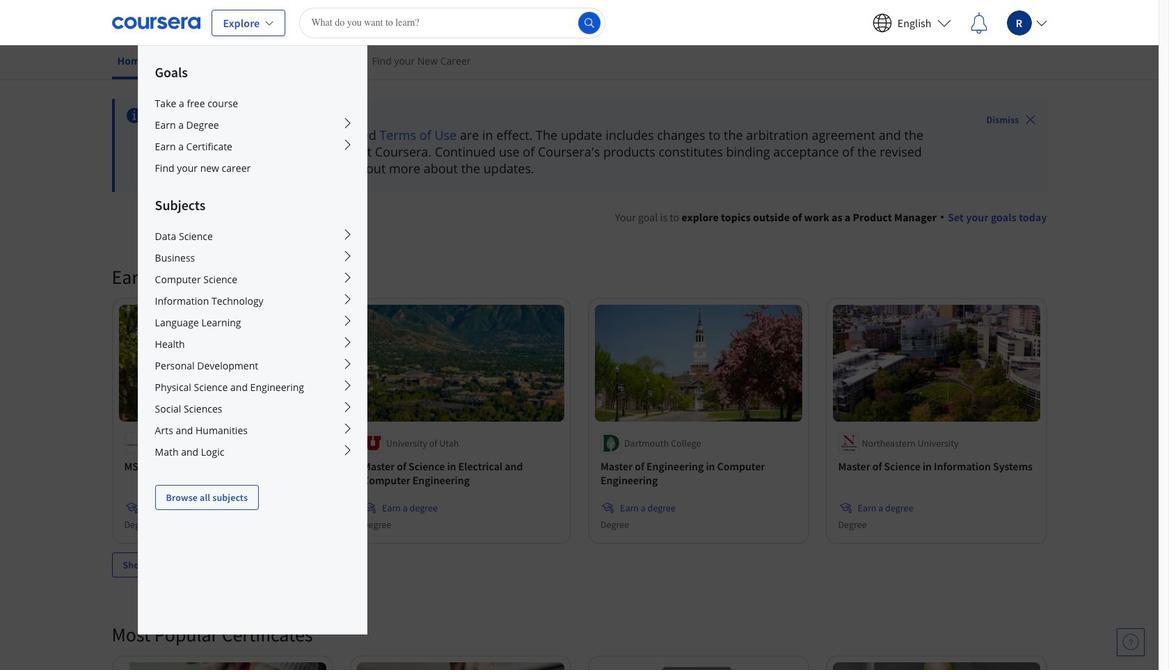 Task type: vqa. For each thing, say whether or not it's contained in the screenshot.
topmost The
no



Task type: locate. For each thing, give the bounding box(es) containing it.
None search field
[[300, 7, 606, 38]]

information: we have updated our terms of use element
[[151, 107, 948, 124]]

help center image
[[1123, 634, 1140, 651]]

most popular certificates collection element
[[103, 600, 1056, 671]]

explore menu element
[[138, 46, 367, 510]]

main content
[[0, 81, 1160, 671]]



Task type: describe. For each thing, give the bounding box(es) containing it.
earn your degree collection element
[[103, 242, 1056, 600]]

What do you want to learn? text field
[[300, 7, 606, 38]]

coursera image
[[112, 11, 200, 34]]



